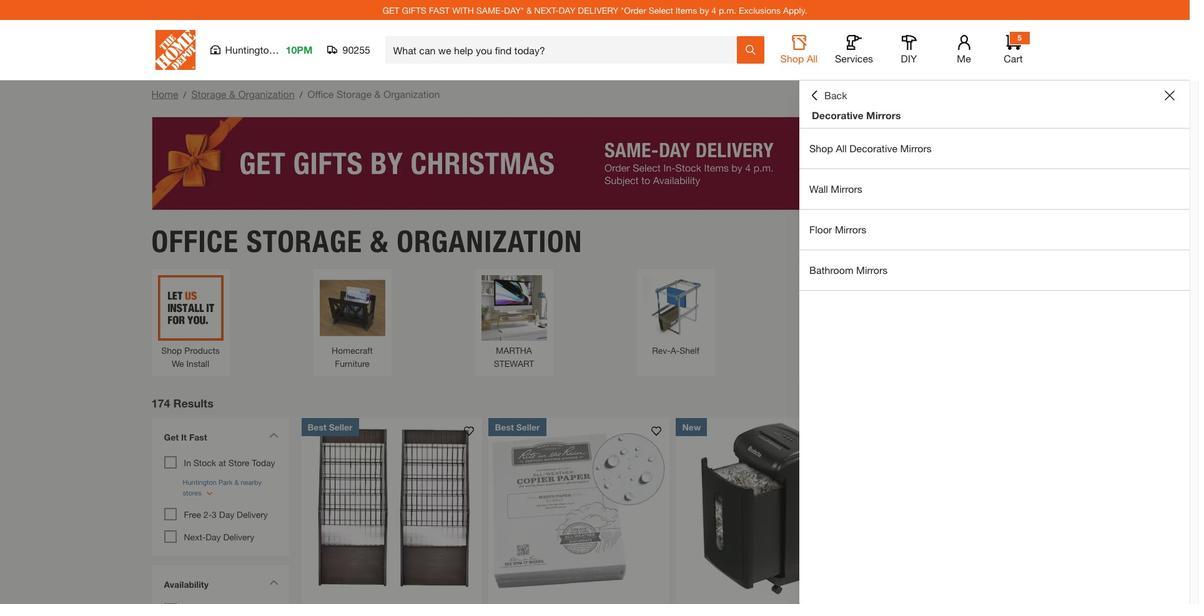 Task type: locate. For each thing, give the bounding box(es) containing it.
1 best seller from the left
[[308, 422, 353, 432]]

get it fast link
[[158, 424, 283, 453]]

in stock at store today
[[184, 457, 275, 468]]

shop all decorative mirrors
[[809, 142, 932, 154]]

in stock at store today link
[[184, 457, 275, 468]]

office storage & organization
[[151, 223, 582, 260]]

1 horizontal spatial shop
[[780, 52, 804, 64]]

home / storage & organization / office storage & organization
[[151, 88, 440, 100]]

martha stewart
[[494, 345, 534, 369]]

day right 3
[[219, 509, 234, 520]]

all
[[807, 52, 818, 64], [836, 142, 847, 154]]

the home depot logo image
[[155, 30, 195, 70]]

wall mounted image
[[805, 275, 870, 341]]

0 vertical spatial all
[[807, 52, 818, 64]]

floor mirrors
[[809, 224, 866, 235]]

shop up 'wall' at the top of the page
[[809, 142, 833, 154]]

all down the decorative mirrors
[[836, 142, 847, 154]]

1 horizontal spatial seller
[[516, 422, 540, 432]]

mirrors
[[866, 109, 901, 121], [900, 142, 932, 154], [831, 183, 862, 195], [835, 224, 866, 235], [856, 264, 888, 276]]

0 horizontal spatial all
[[807, 52, 818, 64]]

get
[[164, 432, 179, 442]]

martha
[[496, 345, 532, 356]]

home
[[151, 88, 178, 100]]

park
[[277, 44, 298, 56]]

174
[[151, 396, 170, 410]]

1 horizontal spatial all
[[836, 142, 847, 154]]

back
[[824, 89, 847, 101]]

rev-a-shelf
[[652, 345, 699, 356]]

decorative
[[812, 109, 864, 121], [850, 142, 897, 154]]

apply.
[[783, 5, 807, 15]]

1 vertical spatial shop
[[809, 142, 833, 154]]

storage
[[191, 88, 226, 100], [337, 88, 372, 100], [247, 223, 362, 260]]

/ down 10pm
[[300, 89, 302, 100]]

best seller
[[308, 422, 353, 432], [495, 422, 540, 432]]

1 horizontal spatial /
[[300, 89, 302, 100]]

all inside "button"
[[807, 52, 818, 64]]

all up back button
[[807, 52, 818, 64]]

mirrors for floor mirrors
[[835, 224, 866, 235]]

90255
[[343, 44, 370, 56]]

in
[[184, 457, 191, 468]]

martha stewart image
[[481, 275, 547, 341]]

new
[[682, 422, 701, 432]]

*order
[[621, 5, 646, 15]]

select
[[649, 5, 673, 15]]

0 horizontal spatial shop
[[161, 345, 182, 356]]

0 horizontal spatial /
[[183, 89, 186, 100]]

delivery
[[237, 509, 268, 520], [223, 532, 254, 542]]

next-
[[184, 532, 206, 542]]

shop for shop products we install
[[161, 345, 182, 356]]

decorative mirrors
[[812, 109, 901, 121]]

1 horizontal spatial best seller
[[495, 422, 540, 432]]

bathroom mirrors link
[[799, 250, 1190, 290]]

2 seller from the left
[[516, 422, 540, 432]]

floor mirrors link
[[799, 210, 1190, 250]]

0 vertical spatial office
[[307, 88, 334, 100]]

bathroom
[[809, 264, 853, 276]]

best for "all-weather 8-1/2 in. x 11 in. 20 lbs. bulk copier paper, white (500-sheet pack)" image
[[495, 422, 514, 432]]

shop down apply.
[[780, 52, 804, 64]]

best seller for wooden free standing 6-tier display literature brochure magazine rack in black (2-pack) image
[[308, 422, 353, 432]]

homecraft furniture
[[332, 345, 373, 369]]

1 vertical spatial all
[[836, 142, 847, 154]]

today
[[252, 457, 275, 468]]

2 / from the left
[[300, 89, 302, 100]]

shop up we
[[161, 345, 182, 356]]

decorative down the decorative mirrors
[[850, 142, 897, 154]]

2 best from the left
[[495, 422, 514, 432]]

day
[[219, 509, 234, 520], [206, 532, 221, 542]]

1 vertical spatial office
[[151, 223, 239, 260]]

1 best from the left
[[308, 422, 327, 432]]

diy button
[[889, 35, 929, 65]]

2 vertical spatial shop
[[161, 345, 182, 356]]

delivery right 3
[[237, 509, 268, 520]]

p.m.
[[719, 5, 736, 15]]

10pm
[[286, 44, 313, 56]]

day down 3
[[206, 532, 221, 542]]

menu
[[799, 129, 1190, 291]]

office supplies image
[[966, 275, 1032, 341]]

get it fast
[[164, 432, 207, 442]]

services
[[835, 52, 873, 64]]

decorative down 'back'
[[812, 109, 864, 121]]

best
[[308, 422, 327, 432], [495, 422, 514, 432]]

0 vertical spatial shop
[[780, 52, 804, 64]]

homecraft furniture link
[[319, 275, 385, 370]]

results
[[173, 396, 214, 410]]

0 horizontal spatial best seller
[[308, 422, 353, 432]]

day
[[559, 5, 575, 15]]

seller
[[329, 422, 353, 432], [516, 422, 540, 432]]

me button
[[944, 35, 984, 65]]

1 seller from the left
[[329, 422, 353, 432]]

organization
[[238, 88, 295, 100], [384, 88, 440, 100], [397, 223, 582, 260]]

0 horizontal spatial seller
[[329, 422, 353, 432]]

homecraft furniture image
[[319, 275, 385, 341]]

free 2-3 day delivery link
[[184, 509, 268, 520]]

all for shop all decorative mirrors
[[836, 142, 847, 154]]

2 best seller from the left
[[495, 422, 540, 432]]

office
[[307, 88, 334, 100], [151, 223, 239, 260]]

availability link
[[158, 572, 283, 600]]

shop inside shop products we install
[[161, 345, 182, 356]]

me
[[957, 52, 971, 64]]

1 horizontal spatial best
[[495, 422, 514, 432]]

best for wooden free standing 6-tier display literature brochure magazine rack in black (2-pack) image
[[308, 422, 327, 432]]

/ right home
[[183, 89, 186, 100]]

/
[[183, 89, 186, 100], [300, 89, 302, 100]]

shop products we install
[[161, 345, 220, 369]]

wall mirrors
[[809, 183, 862, 195]]

shop inside "button"
[[780, 52, 804, 64]]

rev-
[[652, 345, 671, 356]]

wooden free standing 6-tier display literature brochure magazine rack in black (2-pack) image
[[301, 418, 482, 599]]

shop all
[[780, 52, 818, 64]]

delivery down free 2-3 day delivery link
[[223, 532, 254, 542]]

cart
[[1004, 52, 1023, 64]]

2-
[[204, 509, 212, 520]]

0 horizontal spatial best
[[308, 422, 327, 432]]

shop for shop all
[[780, 52, 804, 64]]

2 horizontal spatial shop
[[809, 142, 833, 154]]



Task type: describe. For each thing, give the bounding box(es) containing it.
items
[[676, 5, 697, 15]]

furniture
[[335, 358, 370, 369]]

all-weather 8-1/2 in. x 11 in. 20 lbs. bulk copier paper, white (500-sheet pack) image
[[489, 418, 670, 599]]

availability
[[164, 579, 209, 590]]

same-
[[476, 5, 504, 15]]

get
[[382, 5, 399, 15]]

martha stewart link
[[481, 275, 547, 370]]

1 vertical spatial delivery
[[223, 532, 254, 542]]

fast
[[429, 5, 450, 15]]

services button
[[834, 35, 874, 65]]

1 vertical spatial decorative
[[850, 142, 897, 154]]

stock
[[193, 457, 216, 468]]

1 vertical spatial day
[[206, 532, 221, 542]]

shop products we install link
[[158, 275, 223, 370]]

0 vertical spatial delivery
[[237, 509, 268, 520]]

free
[[184, 509, 201, 520]]

0 horizontal spatial office
[[151, 223, 239, 260]]

shop all decorative mirrors link
[[799, 129, 1190, 169]]

1 / from the left
[[183, 89, 186, 100]]

0 vertical spatial decorative
[[812, 109, 864, 121]]

174 results
[[151, 396, 214, 410]]

get gifts fast with same-day* & next-day delivery *order select items by 4 p.m. exclusions apply.
[[382, 5, 807, 15]]

wall
[[809, 183, 828, 195]]

all for shop all
[[807, 52, 818, 64]]

0 vertical spatial day
[[219, 509, 234, 520]]

menu containing shop all decorative mirrors
[[799, 129, 1190, 291]]

shop for shop all decorative mirrors
[[809, 142, 833, 154]]

shop products we install image
[[158, 275, 223, 341]]

5
[[1017, 33, 1022, 42]]

home link
[[151, 88, 178, 100]]

a-
[[671, 345, 680, 356]]

by
[[700, 5, 709, 15]]

day*
[[504, 5, 524, 15]]

mirrors for wall mirrors
[[831, 183, 862, 195]]

we
[[172, 358, 184, 369]]

sponsored banner image
[[151, 117, 1038, 210]]

it
[[181, 432, 187, 442]]

What can we help you find today? search field
[[393, 37, 736, 63]]

best seller for "all-weather 8-1/2 in. x 11 in. 20 lbs. bulk copier paper, white (500-sheet pack)" image
[[495, 422, 540, 432]]

shelf
[[680, 345, 699, 356]]

cart 5
[[1004, 33, 1023, 64]]

huntington park
[[225, 44, 298, 56]]

floor
[[809, 224, 832, 235]]

fast
[[189, 432, 207, 442]]

delivery
[[578, 5, 619, 15]]

feedback link image
[[1182, 211, 1199, 279]]

next-day delivery link
[[184, 532, 254, 542]]

seller for "all-weather 8-1/2 in. x 11 in. 20 lbs. bulk copier paper, white (500-sheet pack)" image
[[516, 422, 540, 432]]

30 l/7.9 gal. paper shredder cross cut document shredder for credit card/cd/junk mail shredder for office home image
[[676, 418, 857, 599]]

4
[[712, 5, 716, 15]]

with
[[452, 5, 474, 15]]

90255 button
[[328, 44, 371, 56]]

rev-a-shelf link
[[643, 275, 709, 357]]

3
[[212, 509, 217, 520]]

products
[[184, 345, 220, 356]]

next-
[[534, 5, 559, 15]]

storage & organization link
[[191, 88, 295, 100]]

free 2-3 day delivery
[[184, 509, 268, 520]]

back button
[[809, 89, 847, 102]]

stewart
[[494, 358, 534, 369]]

shop all button
[[779, 35, 819, 65]]

1 horizontal spatial office
[[307, 88, 334, 100]]

next-day delivery
[[184, 532, 254, 542]]

huntington
[[225, 44, 275, 56]]

at
[[219, 457, 226, 468]]

seller for wooden free standing 6-tier display literature brochure magazine rack in black (2-pack) image
[[329, 422, 353, 432]]

exclusions
[[739, 5, 781, 15]]

diy
[[901, 52, 917, 64]]

homecraft
[[332, 345, 373, 356]]

gifts
[[402, 5, 427, 15]]

drawer close image
[[1165, 91, 1175, 101]]

install
[[186, 358, 209, 369]]

rev a shelf image
[[643, 275, 709, 341]]

bathroom mirrors
[[809, 264, 888, 276]]

mirrors for decorative mirrors
[[866, 109, 901, 121]]

wall mirrors link
[[799, 169, 1190, 209]]

mirrors for bathroom mirrors
[[856, 264, 888, 276]]

store
[[228, 457, 249, 468]]



Task type: vqa. For each thing, say whether or not it's contained in the screenshot.
the Park
yes



